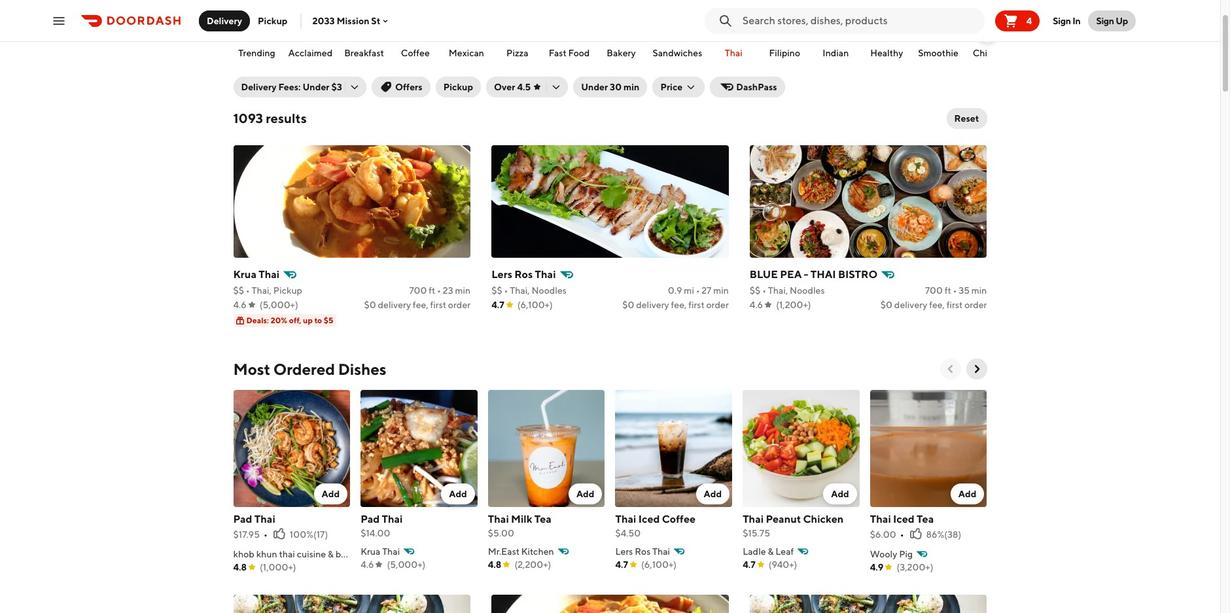Task type: vqa. For each thing, say whether or not it's contained in the screenshot.
"tea" related to Thai Iced Tea
yes



Task type: describe. For each thing, give the bounding box(es) containing it.
bakery
[[607, 48, 636, 58]]

deals:
[[246, 315, 269, 325]]

food
[[568, 48, 590, 58]]

blue
[[750, 268, 778, 281]]

1 horizontal spatial (5,000+)
[[387, 559, 426, 570]]

(1,200+)
[[776, 300, 811, 310]]

sandwiches
[[653, 48, 702, 58]]

fee, for thai
[[671, 300, 687, 310]]

thai inside pad thai $14.00
[[382, 513, 403, 525]]

previous button of carousel image
[[944, 363, 957, 376]]

$17.95 •
[[233, 529, 268, 540]]

price button
[[653, 77, 705, 98]]

1 vertical spatial next button of carousel image
[[970, 363, 983, 376]]

sign up
[[1096, 15, 1128, 26]]

reset button
[[947, 108, 987, 129]]

min for blue pea - thai bistro
[[972, 285, 987, 296]]

30
[[610, 82, 622, 92]]

thai iced tea
[[870, 513, 934, 525]]

4.5
[[517, 82, 531, 92]]

2033 mission st
[[312, 15, 381, 26]]

lers ros thai for 0.9 mi • 27 min
[[492, 268, 556, 281]]

4.7 for thai peanut chicken
[[743, 559, 756, 570]]

acclaimed link
[[286, 2, 335, 62]]

cuisine
[[297, 549, 326, 559]]

delivery for delivery fees: under $3
[[241, 82, 277, 92]]

wooly pig
[[870, 549, 913, 559]]

1 under from the left
[[303, 82, 330, 92]]

86%(38)
[[926, 529, 961, 540]]

0.9 mi • 27 min
[[668, 285, 729, 296]]

chicken
[[803, 513, 844, 525]]

thai iced coffee $4.50
[[615, 513, 696, 538]]

dashpass button
[[710, 77, 785, 98]]

6 add from the left
[[959, 489, 977, 499]]

most
[[233, 360, 270, 378]]

tea for thai iced tea
[[917, 513, 934, 525]]

fee, for -
[[929, 300, 945, 310]]

• left 27 on the right top of page
[[696, 285, 700, 296]]

off,
[[289, 315, 301, 325]]

20%
[[271, 315, 287, 325]]

over 4.5
[[494, 82, 531, 92]]

healthy
[[870, 48, 903, 58]]

mission
[[337, 15, 369, 26]]

700 ft • 23 min
[[409, 285, 471, 296]]

order for -
[[965, 300, 987, 310]]

mr.east
[[488, 546, 520, 557]]

1093
[[233, 111, 263, 126]]

under 30 min
[[581, 82, 640, 92]]

700 ft • 35 min
[[925, 285, 987, 296]]

delivery for krua thai
[[378, 300, 411, 310]]

4.8 for thai milk tea
[[488, 559, 502, 570]]

first for -
[[947, 300, 963, 310]]

$$ for krua
[[233, 285, 244, 296]]

mr.east kitchen
[[488, 546, 554, 557]]

smoothie
[[918, 48, 959, 58]]

mi
[[684, 285, 694, 296]]

coffee inside thai iced coffee $4.50
[[662, 513, 696, 525]]

iced for tea
[[893, 513, 915, 525]]

$$ for blue
[[750, 285, 761, 296]]

thai peanut chicken $15.75
[[743, 513, 844, 538]]

pea
[[780, 268, 802, 281]]

dishes
[[338, 360, 386, 378]]

(3,200+)
[[897, 562, 933, 572]]

thai
[[279, 549, 295, 559]]

delivery for blue pea - thai bistro
[[894, 300, 928, 310]]

4.6 for krua thai
[[233, 300, 247, 310]]

1 vertical spatial (6,100+)
[[641, 559, 677, 570]]

krua thai for (5,000+)
[[361, 546, 400, 557]]

noodles for thai
[[532, 285, 567, 296]]

first for thai
[[689, 300, 705, 310]]

breakfast
[[336, 549, 375, 559]]

under 30 min button
[[573, 77, 647, 98]]

0 vertical spatial pickup button
[[250, 10, 295, 31]]

pizza
[[506, 48, 529, 58]]

ordered
[[273, 360, 335, 378]]

$6.00
[[870, 529, 896, 540]]

1 vertical spatial pickup button
[[436, 77, 481, 98]]

fast food
[[549, 48, 590, 58]]

to
[[314, 315, 322, 325]]

ros for (6,100+)
[[635, 546, 651, 557]]

breakfast
[[344, 48, 384, 58]]

0 vertical spatial coffee
[[401, 48, 430, 58]]

1 first from the left
[[430, 300, 446, 310]]

4 button
[[995, 10, 1040, 31]]

$17.95
[[233, 529, 260, 540]]

$14.00
[[361, 528, 390, 538]]

4 add from the left
[[704, 489, 722, 499]]

chinese
[[973, 48, 1007, 58]]

1 order from the left
[[448, 300, 471, 310]]

wooly
[[870, 549, 897, 559]]

$$ • thai, pickup
[[233, 285, 302, 296]]

$3
[[331, 82, 342, 92]]

krua for 700 ft • 23 min
[[233, 268, 256, 281]]

open menu image
[[51, 13, 67, 28]]

khob
[[233, 549, 254, 559]]

lers for 0.9 mi • 27 min
[[492, 268, 512, 281]]

$$ • thai, noodles for ros
[[492, 285, 567, 296]]

$​0 for blue pea - thai bistro
[[881, 300, 893, 310]]

1 vertical spatial pickup
[[443, 82, 473, 92]]

0 vertical spatial (5,000+)
[[260, 300, 298, 310]]

1 horizontal spatial &
[[768, 546, 774, 557]]

offers
[[395, 82, 423, 92]]

pad thai
[[233, 513, 275, 525]]

pig
[[899, 549, 913, 559]]

milk
[[511, 513, 532, 525]]

thai inside thai iced coffee $4.50
[[615, 513, 636, 525]]

4.8 for pad thai
[[233, 562, 247, 572]]

$​0 for krua thai
[[364, 300, 376, 310]]

2 vertical spatial pickup
[[273, 285, 302, 296]]

700 for blue pea - thai bistro
[[925, 285, 943, 296]]

Store search: begin typing to search for stores available on DoorDash text field
[[743, 13, 980, 28]]

filipino
[[769, 48, 800, 58]]

lers for (6,100+)
[[615, 546, 633, 557]]

2 add from the left
[[449, 489, 467, 499]]

• down pad thai at the left
[[264, 529, 268, 540]]

trending link
[[235, 2, 279, 62]]

$4.50
[[615, 528, 641, 538]]

sign for sign up
[[1096, 15, 1114, 26]]

krua thai for 700 ft • 23 min
[[233, 268, 280, 281]]

$15.75
[[743, 528, 770, 538]]

$​0 for lers ros thai
[[622, 300, 634, 310]]

0.9
[[668, 285, 682, 296]]



Task type: locate. For each thing, give the bounding box(es) containing it.
100%(17)
[[290, 529, 328, 540]]

sign in
[[1053, 15, 1081, 26]]

delivery inside button
[[207, 15, 242, 26]]

3 fee, from the left
[[929, 300, 945, 310]]

1 horizontal spatial $$
[[492, 285, 502, 296]]

thai, for thai
[[252, 285, 272, 296]]

1 700 from the left
[[409, 285, 427, 296]]

1 horizontal spatial 4.8
[[488, 559, 502, 570]]

3 first from the left
[[947, 300, 963, 310]]

700 for krua thai
[[409, 285, 427, 296]]

4.9
[[870, 562, 884, 572]]

under
[[303, 82, 330, 92], [581, 82, 608, 92]]

iced up $4.50
[[639, 513, 660, 525]]

under inside under 30 min button
[[581, 82, 608, 92]]

krua down $14.00
[[361, 546, 380, 557]]

0 vertical spatial next button of carousel image
[[981, 26, 994, 39]]

min right 35
[[972, 285, 987, 296]]

23
[[443, 285, 453, 296]]

khob khun thai cuisine & breakfast
[[233, 549, 375, 559]]

0 horizontal spatial $$ • thai, noodles
[[492, 285, 567, 296]]

1 ft from the left
[[429, 285, 435, 296]]

• up deals:
[[246, 285, 250, 296]]

thai, for ros
[[510, 285, 530, 296]]

delivery fees: under $3
[[241, 82, 342, 92]]

2 ft from the left
[[945, 285, 951, 296]]

first
[[430, 300, 446, 310], [689, 300, 705, 310], [947, 300, 963, 310]]

tea inside thai milk tea $5.00
[[534, 513, 552, 525]]

2033
[[312, 15, 335, 26]]

-
[[804, 268, 809, 281]]

1 horizontal spatial 4.7
[[615, 559, 628, 570]]

1 horizontal spatial noodles
[[790, 285, 825, 296]]

1 vertical spatial coffee
[[662, 513, 696, 525]]

first down 700 ft • 23 min
[[430, 300, 446, 310]]

2 horizontal spatial fee,
[[929, 300, 945, 310]]

1 horizontal spatial coffee
[[662, 513, 696, 525]]

1 $$ from the left
[[233, 285, 244, 296]]

•
[[246, 285, 250, 296], [437, 285, 441, 296], [504, 285, 508, 296], [696, 285, 700, 296], [762, 285, 766, 296], [953, 285, 957, 296], [264, 529, 268, 540], [900, 529, 904, 540]]

delivery down "700 ft • 35 min"
[[894, 300, 928, 310]]

2 horizontal spatial first
[[947, 300, 963, 310]]

pad for pad thai
[[233, 513, 252, 525]]

1 fee, from the left
[[413, 300, 428, 310]]

1 horizontal spatial iced
[[893, 513, 915, 525]]

1 horizontal spatial $$ • thai, noodles
[[750, 285, 825, 296]]

0 horizontal spatial order
[[448, 300, 471, 310]]

1 add from the left
[[322, 489, 340, 499]]

• down blue
[[762, 285, 766, 296]]

fee,
[[413, 300, 428, 310], [671, 300, 687, 310], [929, 300, 945, 310]]

tea for thai milk tea $5.00
[[534, 513, 552, 525]]

0 horizontal spatial thai,
[[252, 285, 272, 296]]

2 sign from the left
[[1096, 15, 1114, 26]]

& right "cuisine"
[[328, 549, 334, 559]]

0 vertical spatial krua thai
[[233, 268, 280, 281]]

min for krua thai
[[455, 285, 471, 296]]

(5,000+) down $14.00
[[387, 559, 426, 570]]

2 iced from the left
[[893, 513, 915, 525]]

in
[[1073, 15, 1081, 26]]

1 horizontal spatial krua
[[361, 546, 380, 557]]

st
[[371, 15, 381, 26]]

1 horizontal spatial ft
[[945, 285, 951, 296]]

1 pad from the left
[[233, 513, 252, 525]]

1 thai, from the left
[[252, 285, 272, 296]]

sign for sign in
[[1053, 15, 1071, 26]]

ladle
[[743, 546, 766, 557]]

sign left up at the right of page
[[1096, 15, 1114, 26]]

delivery left fees:
[[241, 82, 277, 92]]

3 delivery from the left
[[894, 300, 928, 310]]

1 horizontal spatial sign
[[1096, 15, 1114, 26]]

fast
[[549, 48, 567, 58]]

trending
[[238, 48, 275, 58]]

4.6 for blue pea - thai bistro
[[750, 300, 763, 310]]

2 under from the left
[[581, 82, 608, 92]]

krua thai up $$ • thai, pickup at the left top of the page
[[233, 268, 280, 281]]

1 horizontal spatial under
[[581, 82, 608, 92]]

pickup
[[258, 15, 288, 26], [443, 82, 473, 92], [273, 285, 302, 296]]

1 horizontal spatial 4.6
[[361, 559, 374, 570]]

pickup up trending
[[258, 15, 288, 26]]

0 horizontal spatial sign
[[1053, 15, 1071, 26]]

1 vertical spatial (5,000+)
[[387, 559, 426, 570]]

delivery down 700 ft • 23 min
[[378, 300, 411, 310]]

0 horizontal spatial &
[[328, 549, 334, 559]]

1 vertical spatial lers
[[615, 546, 633, 557]]

$$
[[233, 285, 244, 296], [492, 285, 502, 296], [750, 285, 761, 296]]

2 noodles from the left
[[790, 285, 825, 296]]

0 vertical spatial krua
[[233, 268, 256, 281]]

0 horizontal spatial coffee
[[401, 48, 430, 58]]

1 horizontal spatial (6,100+)
[[641, 559, 677, 570]]

up
[[303, 315, 313, 325]]

fee, down "700 ft • 35 min"
[[929, 300, 945, 310]]

ft left 35
[[945, 285, 951, 296]]

iced up $6.00 • at the right
[[893, 513, 915, 525]]

0 horizontal spatial fee,
[[413, 300, 428, 310]]

1 horizontal spatial delivery
[[636, 300, 669, 310]]

0 horizontal spatial pad
[[233, 513, 252, 525]]

blue pea - thai bistro
[[750, 268, 878, 281]]

0 horizontal spatial krua thai
[[233, 268, 280, 281]]

1 vertical spatial ros
[[635, 546, 651, 557]]

1 horizontal spatial ros
[[635, 546, 651, 557]]

delivery for delivery
[[207, 15, 242, 26]]

$​0 delivery fee, first order down 0.9
[[622, 300, 729, 310]]

0 horizontal spatial noodles
[[532, 285, 567, 296]]

2 $$ from the left
[[492, 285, 502, 296]]

fee, down 0.9
[[671, 300, 687, 310]]

& left leaf
[[768, 546, 774, 557]]

2 first from the left
[[689, 300, 705, 310]]

2033 mission st button
[[312, 15, 391, 26]]

1 horizontal spatial 700
[[925, 285, 943, 296]]

2 $$ • thai, noodles from the left
[[750, 285, 825, 296]]

2 horizontal spatial $​0 delivery fee, first order
[[881, 300, 987, 310]]

krua up $$ • thai, pickup at the left top of the page
[[233, 268, 256, 281]]

$​0 delivery fee, first order
[[364, 300, 471, 310], [622, 300, 729, 310], [881, 300, 987, 310]]

over 4.5 button
[[486, 77, 568, 98]]

4.8 down the mr.east
[[488, 559, 502, 570]]

delivery button
[[199, 10, 250, 31]]

ros for 0.9 mi • 27 min
[[514, 268, 533, 281]]

$​0 delivery fee, first order for thai
[[622, 300, 729, 310]]

min
[[624, 82, 640, 92], [455, 285, 471, 296], [713, 285, 729, 296], [972, 285, 987, 296]]

noodles for -
[[790, 285, 825, 296]]

0 vertical spatial ros
[[514, 268, 533, 281]]

1 noodles from the left
[[532, 285, 567, 296]]

$5.00
[[488, 528, 514, 538]]

3 order from the left
[[965, 300, 987, 310]]

first down "700 ft • 35 min"
[[947, 300, 963, 310]]

next button of carousel image up chinese
[[981, 26, 994, 39]]

pad thai $14.00
[[361, 513, 403, 538]]

1 tea from the left
[[534, 513, 552, 525]]

0 horizontal spatial 4.6
[[233, 300, 247, 310]]

• left 35
[[953, 285, 957, 296]]

1 horizontal spatial order
[[706, 300, 729, 310]]

2 order from the left
[[706, 300, 729, 310]]

1 horizontal spatial lers ros thai
[[615, 546, 670, 557]]

offers button
[[372, 77, 430, 98]]

pad for pad thai $14.00
[[361, 513, 380, 525]]

add
[[322, 489, 340, 499], [449, 489, 467, 499], [576, 489, 594, 499], [704, 489, 722, 499], [831, 489, 849, 499], [959, 489, 977, 499]]

ft for blue pea - thai bistro
[[945, 285, 951, 296]]

pickup up deals: 20% off, up to $5
[[273, 285, 302, 296]]

pickup button down mexican
[[436, 77, 481, 98]]

1 $$ • thai, noodles from the left
[[492, 285, 567, 296]]

sign inside "link"
[[1096, 15, 1114, 26]]

2 $​0 delivery fee, first order from the left
[[622, 300, 729, 310]]

1 horizontal spatial first
[[689, 300, 705, 310]]

most ordered dishes
[[233, 360, 386, 378]]

3 add from the left
[[576, 489, 594, 499]]

1 vertical spatial lers ros thai
[[615, 546, 670, 557]]

2 horizontal spatial delivery
[[894, 300, 928, 310]]

krua
[[233, 268, 256, 281], [361, 546, 380, 557]]

3 $$ from the left
[[750, 285, 761, 296]]

3 thai, from the left
[[768, 285, 788, 296]]

0 horizontal spatial lers ros thai
[[492, 268, 556, 281]]

2 delivery from the left
[[636, 300, 669, 310]]

order down 23
[[448, 300, 471, 310]]

sign left in
[[1053, 15, 1071, 26]]

0 horizontal spatial krua
[[233, 268, 256, 281]]

700 left 35
[[925, 285, 943, 296]]

1 vertical spatial krua
[[361, 546, 380, 557]]

thai milk tea $5.00
[[488, 513, 552, 538]]

4
[[1027, 15, 1032, 26]]

4.6 up deals:
[[233, 300, 247, 310]]

2 horizontal spatial thai,
[[768, 285, 788, 296]]

1 horizontal spatial $​0
[[622, 300, 634, 310]]

1 horizontal spatial fee,
[[671, 300, 687, 310]]

0 vertical spatial lers
[[492, 268, 512, 281]]

1 horizontal spatial thai,
[[510, 285, 530, 296]]

krua for (5,000+)
[[361, 546, 380, 557]]

delivery
[[207, 15, 242, 26], [241, 82, 277, 92]]

1 vertical spatial krua thai
[[361, 546, 400, 557]]

3 $​0 from the left
[[881, 300, 893, 310]]

• left 23
[[437, 285, 441, 296]]

(1,000+)
[[260, 562, 296, 572]]

$​0 delivery fee, first order down 700 ft • 23 min
[[364, 300, 471, 310]]

0 vertical spatial (6,100+)
[[517, 300, 553, 310]]

delivery up trending
[[207, 15, 242, 26]]

0 horizontal spatial 4.8
[[233, 562, 247, 572]]

order down 27 on the right top of page
[[706, 300, 729, 310]]

1 $​0 from the left
[[364, 300, 376, 310]]

krua thai
[[233, 268, 280, 281], [361, 546, 400, 557]]

fees:
[[278, 82, 301, 92]]

(5,000+)
[[260, 300, 298, 310], [387, 559, 426, 570]]

$​0 delivery fee, first order down "700 ft • 35 min"
[[881, 300, 987, 310]]

0 vertical spatial lers ros thai
[[492, 268, 556, 281]]

lers ros thai for (6,100+)
[[615, 546, 670, 557]]

(940+)
[[769, 559, 797, 570]]

0 horizontal spatial lers
[[492, 268, 512, 281]]

iced
[[639, 513, 660, 525], [893, 513, 915, 525]]

bistro
[[838, 268, 878, 281]]

4.7 for thai iced coffee
[[615, 559, 628, 570]]

0 horizontal spatial (5,000+)
[[260, 300, 298, 310]]

thai inside thai peanut chicken $15.75
[[743, 513, 764, 525]]

min inside under 30 min button
[[624, 82, 640, 92]]

• down thai iced tea
[[900, 529, 904, 540]]

deals: 20% off, up to $5
[[246, 315, 334, 325]]

$​0
[[364, 300, 376, 310], [622, 300, 634, 310], [881, 300, 893, 310]]

0 horizontal spatial 700
[[409, 285, 427, 296]]

reset
[[954, 113, 979, 124]]

2 pad from the left
[[361, 513, 380, 525]]

delivery down 0.9
[[636, 300, 669, 310]]

next button of carousel image
[[981, 26, 994, 39], [970, 363, 983, 376]]

min right 23
[[455, 285, 471, 296]]

3 $​0 delivery fee, first order from the left
[[881, 300, 987, 310]]

pad up $14.00
[[361, 513, 380, 525]]

dashpass
[[736, 82, 777, 92]]

0 horizontal spatial first
[[430, 300, 446, 310]]

1 sign from the left
[[1053, 15, 1071, 26]]

0 horizontal spatial under
[[303, 82, 330, 92]]

pickup button up trending
[[250, 10, 295, 31]]

khun
[[256, 549, 277, 559]]

1 horizontal spatial $​0 delivery fee, first order
[[622, 300, 729, 310]]

1 $​0 delivery fee, first order from the left
[[364, 300, 471, 310]]

price
[[661, 82, 683, 92]]

fee, down 700 ft • 23 min
[[413, 300, 428, 310]]

thai inside thai milk tea $5.00
[[488, 513, 509, 525]]

lers
[[492, 268, 512, 281], [615, 546, 633, 557]]

lers ros thai
[[492, 268, 556, 281], [615, 546, 670, 557]]

0 horizontal spatial $​0
[[364, 300, 376, 310]]

sign
[[1053, 15, 1071, 26], [1096, 15, 1114, 26]]

order down 35
[[965, 300, 987, 310]]

1 horizontal spatial tea
[[917, 513, 934, 525]]

under left 30
[[581, 82, 608, 92]]

2 horizontal spatial 4.7
[[743, 559, 756, 570]]

0 horizontal spatial ros
[[514, 268, 533, 281]]

(5,000+) up the 20%
[[260, 300, 298, 310]]

0 horizontal spatial delivery
[[378, 300, 411, 310]]

sign in link
[[1045, 8, 1089, 34]]

thai, for pea
[[768, 285, 788, 296]]

ladle & leaf
[[743, 546, 794, 557]]

indian
[[823, 48, 849, 58]]

pad
[[233, 513, 252, 525], [361, 513, 380, 525]]

iced inside thai iced coffee $4.50
[[639, 513, 660, 525]]

2 horizontal spatial 4.6
[[750, 300, 763, 310]]

peanut
[[766, 513, 801, 525]]

results
[[266, 111, 307, 126]]

4.8
[[488, 559, 502, 570], [233, 562, 247, 572]]

0 horizontal spatial pickup button
[[250, 10, 295, 31]]

acclaimed
[[288, 48, 333, 58]]

order for thai
[[706, 300, 729, 310]]

1 horizontal spatial krua thai
[[361, 546, 400, 557]]

delivery for lers ros thai
[[636, 300, 669, 310]]

pad inside pad thai $14.00
[[361, 513, 380, 525]]

pickup down mexican
[[443, 82, 473, 92]]

1 horizontal spatial pickup button
[[436, 77, 481, 98]]

35
[[959, 285, 970, 296]]

0 horizontal spatial $​0 delivery fee, first order
[[364, 300, 471, 310]]

0 horizontal spatial iced
[[639, 513, 660, 525]]

5 add from the left
[[831, 489, 849, 499]]

min right 27 on the right top of page
[[713, 285, 729, 296]]

1 delivery from the left
[[378, 300, 411, 310]]

up
[[1116, 15, 1128, 26]]

2 tea from the left
[[917, 513, 934, 525]]

thai
[[811, 268, 836, 281]]

min right 30
[[624, 82, 640, 92]]

0 vertical spatial delivery
[[207, 15, 242, 26]]

2 $​0 from the left
[[622, 300, 634, 310]]

$​0 delivery fee, first order for -
[[881, 300, 987, 310]]

krua thai down $14.00
[[361, 546, 400, 557]]

2 fee, from the left
[[671, 300, 687, 310]]

$5
[[324, 315, 334, 325]]

delivery
[[378, 300, 411, 310], [636, 300, 669, 310], [894, 300, 928, 310]]

mexican
[[449, 48, 484, 58]]

4.6
[[233, 300, 247, 310], [750, 300, 763, 310], [361, 559, 374, 570]]

next button of carousel image right previous button of carousel image
[[970, 363, 983, 376]]

first down 0.9 mi • 27 min
[[689, 300, 705, 310]]

ft for krua thai
[[429, 285, 435, 296]]

leaf
[[776, 546, 794, 557]]

1 horizontal spatial lers
[[615, 546, 633, 557]]

0 horizontal spatial tea
[[534, 513, 552, 525]]

0 horizontal spatial 4.7
[[492, 300, 504, 310]]

min for lers ros thai
[[713, 285, 729, 296]]

ft left 23
[[429, 285, 435, 296]]

2 horizontal spatial $$
[[750, 285, 761, 296]]

thai,
[[252, 285, 272, 296], [510, 285, 530, 296], [768, 285, 788, 296]]

tea right milk
[[534, 513, 552, 525]]

$$ • thai, noodles for pea
[[750, 285, 825, 296]]

1 horizontal spatial pad
[[361, 513, 380, 525]]

4.8 down khob
[[233, 562, 247, 572]]

under left $3
[[303, 82, 330, 92]]

2 horizontal spatial order
[[965, 300, 987, 310]]

2 thai, from the left
[[510, 285, 530, 296]]

4.6 down blue
[[750, 300, 763, 310]]

700 left 23
[[409, 285, 427, 296]]

0 horizontal spatial ft
[[429, 285, 435, 296]]

0 horizontal spatial (6,100+)
[[517, 300, 553, 310]]

$$ for lers
[[492, 285, 502, 296]]

2 horizontal spatial $​0
[[881, 300, 893, 310]]

1 vertical spatial delivery
[[241, 82, 277, 92]]

0 vertical spatial pickup
[[258, 15, 288, 26]]

2 700 from the left
[[925, 285, 943, 296]]

• right 23
[[504, 285, 508, 296]]

tea up 86%(38)
[[917, 513, 934, 525]]

(2,200+)
[[515, 559, 551, 570]]

4.6 down $14.00
[[361, 559, 374, 570]]

0 horizontal spatial $$
[[233, 285, 244, 296]]

1 iced from the left
[[639, 513, 660, 525]]

iced for coffee
[[639, 513, 660, 525]]

over
[[494, 82, 515, 92]]

pad up $17.95
[[233, 513, 252, 525]]



